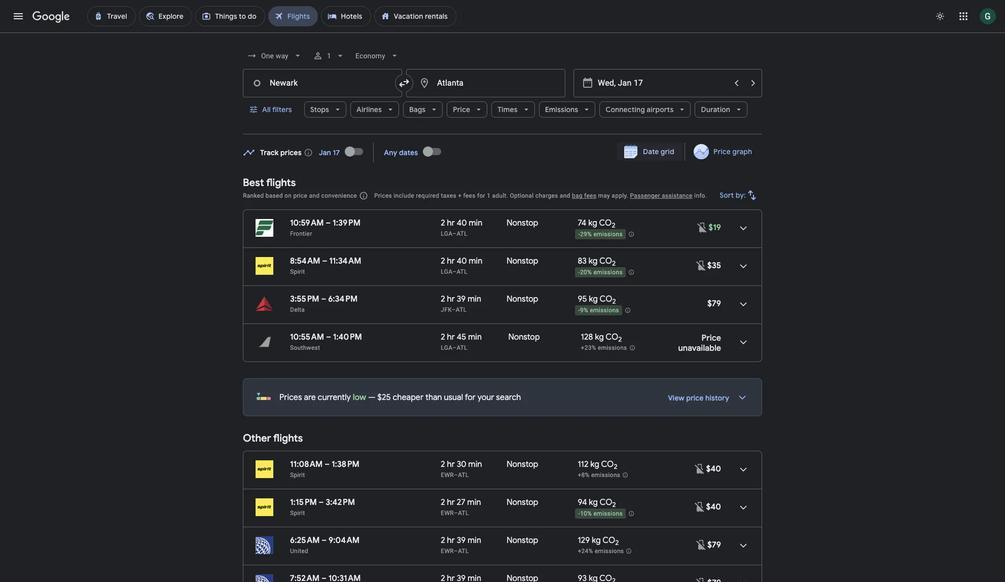 Task type: describe. For each thing, give the bounding box(es) containing it.
hr for 6:34 pm
[[447, 294, 455, 304]]

40 us dollars text field for 94
[[706, 502, 721, 512]]

3:55 pm
[[290, 294, 319, 304]]

times button
[[492, 97, 535, 122]]

Departure time: 8:54 AM. text field
[[290, 256, 320, 266]]

co for 74
[[599, 218, 612, 228]]

co for 83
[[600, 256, 612, 266]]

connecting airports button
[[600, 97, 691, 122]]

– inside 1:15 pm – 3:42 pm spirit
[[319, 498, 324, 508]]

2 hr 39 min ewr – atl
[[441, 536, 481, 555]]

emissions down 94 kg co 2
[[594, 510, 623, 518]]

1:15 pm
[[290, 498, 317, 508]]

stops
[[310, 105, 329, 114]]

flight details. leaves newark liberty international airport at 7:52 am on wednesday, january 17 and arrives at hartsfield-jackson atlanta international airport at 10:31 am on wednesday, january 17. image
[[732, 572, 756, 582]]

Departure time: 6:25 AM. text field
[[290, 536, 320, 546]]

passenger
[[630, 192, 660, 199]]

atl for 1:40 pm
[[457, 344, 468, 352]]

total duration 2 hr 27 min. element
[[441, 498, 507, 509]]

jan
[[319, 148, 331, 157]]

delta
[[290, 306, 305, 314]]

Departure time: 7:52 AM. text field
[[290, 574, 320, 582]]

2 inside the '74 kg co 2'
[[612, 221, 616, 230]]

required
[[416, 192, 439, 199]]

nonstop for 128
[[509, 332, 540, 342]]

2 inside 128 kg co 2
[[619, 335, 622, 344]]

nonstop flight. element for 112
[[507, 460, 539, 471]]

prices are currently low — $25 cheaper than usual for your search
[[280, 393, 521, 403]]

co for 112
[[601, 460, 614, 470]]

flight details. leaves laguardia airport at 8:54 am on wednesday, january 17 and arrives at hartsfield-jackson atlanta international airport at 11:34 am on wednesday, january 17. image
[[732, 254, 756, 279]]

low
[[353, 393, 366, 403]]

track
[[260, 148, 279, 157]]

kg for 112
[[591, 460, 600, 470]]

airlines button
[[351, 97, 399, 122]]

– inside 2 hr 45 min lga – atl
[[453, 344, 457, 352]]

2 inside 2 hr 27 min ewr – atl
[[441, 498, 445, 508]]

bags button
[[403, 97, 443, 122]]

– inside 2 hr 27 min ewr – atl
[[454, 510, 458, 517]]

10:55 am
[[290, 332, 324, 342]]

main content containing best flights
[[243, 139, 763, 582]]

0 vertical spatial price
[[293, 192, 308, 199]]

Departure time: 3:55 PM. text field
[[290, 294, 319, 304]]

112 kg co 2
[[578, 460, 618, 471]]

date grid button
[[617, 143, 683, 161]]

leaves john f. kennedy international airport at 3:55 pm on wednesday, january 17 and arrives at hartsfield-jackson atlanta international airport at 6:34 pm on wednesday, january 17. element
[[290, 294, 358, 304]]

2 up 2 hr 39 min jfk – atl
[[441, 256, 445, 266]]

+24%
[[578, 548, 593, 555]]

35 US dollars text field
[[708, 261, 721, 271]]

flights for best flights
[[266, 177, 296, 189]]

price for price
[[453, 105, 470, 114]]

2 hr 30 min ewr – atl
[[441, 460, 482, 479]]

none text field inside search box
[[243, 69, 402, 97]]

view price history
[[668, 394, 730, 403]]

none search field containing all filters
[[243, 44, 763, 134]]

17
[[333, 148, 340, 157]]

– inside 3:55 pm – 6:34 pm delta
[[321, 294, 326, 304]]

unavailable
[[679, 343, 721, 354]]

40 for 1:39 pm
[[457, 218, 467, 228]]

Departure time: 10:55 AM. text field
[[290, 332, 324, 342]]

prices for prices include required taxes + fees for 1 adult. optional charges and bag fees may apply. passenger assistance
[[374, 192, 392, 199]]

kg for 129
[[592, 536, 601, 546]]

co for 128
[[606, 332, 619, 342]]

1 and from the left
[[309, 192, 320, 199]]

emissions down 112 kg co 2 at the bottom right of the page
[[591, 472, 621, 479]]

are
[[304, 393, 316, 403]]

jan 17
[[319, 148, 340, 157]]

min for 83
[[469, 256, 483, 266]]

2 inside the 83 kg co 2
[[612, 259, 616, 268]]

$79 for 79 us dollars text box containing $79
[[708, 299, 721, 309]]

39 for 40
[[457, 294, 466, 304]]

view price history image
[[731, 386, 755, 410]]

20%
[[580, 269, 592, 276]]

6:25 am – 9:04 am united
[[290, 536, 360, 555]]

29%
[[580, 231, 592, 238]]

airports
[[647, 105, 674, 114]]

$40 for 94
[[706, 502, 721, 512]]

jfk
[[441, 306, 452, 314]]

– inside 2 hr 39 min jfk – atl
[[452, 306, 456, 314]]

10%
[[580, 510, 592, 518]]

hr for 1:39 pm
[[447, 218, 455, 228]]

view
[[668, 394, 685, 403]]

2 inside 2 hr 45 min lga – atl
[[441, 332, 445, 342]]

by:
[[736, 191, 746, 200]]

total duration 2 hr 30 min. element
[[441, 460, 507, 471]]

co for 129
[[603, 536, 616, 546]]

8:54 am – 11:34 am spirit
[[290, 256, 361, 275]]

– inside 11:08 am – 1:38 pm spirit
[[325, 460, 330, 470]]

kg for 74
[[589, 218, 598, 228]]

9:04 am
[[329, 536, 360, 546]]

128 kg co 2
[[581, 332, 622, 344]]

price unavailable
[[679, 333, 721, 354]]

spirit for 11:08 am
[[290, 472, 305, 479]]

other
[[243, 432, 271, 445]]

flight details. leaves laguardia airport at 10:59 am on wednesday, january 17 and arrives at hartsfield-jackson atlanta international airport at 1:39 pm on wednesday, january 17. image
[[732, 216, 756, 240]]

94
[[578, 498, 587, 508]]

emissions down 95 kg co 2 on the right bottom of page
[[590, 307, 619, 314]]

emissions button
[[539, 97, 596, 122]]

connecting
[[606, 105, 645, 114]]

nonstop for 129
[[507, 536, 539, 546]]

1 inside popup button
[[327, 52, 331, 60]]

other flights
[[243, 432, 303, 445]]

ewr for 2 hr 39 min
[[441, 548, 454, 555]]

leaves newark liberty international airport at 11:08 am on wednesday, january 17 and arrives at hartsfield-jackson atlanta international airport at 1:38 pm on wednesday, january 17. element
[[290, 460, 360, 470]]

3:42 pm
[[326, 498, 355, 508]]

-20% emissions
[[579, 269, 623, 276]]

min for 129
[[468, 536, 481, 546]]

2 fees from the left
[[584, 192, 597, 199]]

emissions down the '74 kg co 2'
[[594, 231, 623, 238]]

change appearance image
[[928, 4, 953, 28]]

kg for 83
[[589, 256, 598, 266]]

2 down taxes
[[441, 218, 445, 228]]

atl for 1:38 pm
[[458, 472, 469, 479]]

30
[[457, 460, 467, 470]]

94 kg co 2
[[578, 498, 616, 509]]

date grid
[[643, 147, 675, 156]]

112
[[578, 460, 589, 470]]

– inside 6:25 am – 9:04 am united
[[322, 536, 327, 546]]

prices include required taxes + fees for 1 adult. optional charges and bag fees may apply. passenger assistance
[[374, 192, 693, 199]]

+23%
[[581, 345, 597, 352]]

-29% emissions
[[579, 231, 623, 238]]

1 fees from the left
[[463, 192, 476, 199]]

11:08 am
[[290, 460, 323, 470]]

Departure text field
[[598, 70, 728, 97]]

-10% emissions
[[579, 510, 623, 518]]

leaves laguardia airport at 10:55 am on wednesday, january 17 and arrives at hartsfield-jackson atlanta international airport at 1:40 pm on wednesday, january 17. element
[[290, 332, 362, 342]]

hr for 9:04 am
[[447, 536, 455, 546]]

lga for 1:40 pm
[[441, 344, 453, 352]]

flight details. leaves newark liberty international airport at 11:08 am on wednesday, january 17 and arrives at hartsfield-jackson atlanta international airport at 1:38 pm on wednesday, january 17. image
[[732, 458, 756, 482]]

adult.
[[492, 192, 508, 199]]

lga for 1:39 pm
[[441, 230, 453, 237]]

any dates
[[384, 148, 418, 157]]

– inside 10:55 am – 1:40 pm southwest
[[326, 332, 331, 342]]

price button
[[447, 97, 488, 122]]

1:39 pm
[[333, 218, 361, 228]]

learn more about ranking image
[[359, 191, 368, 200]]

all filters
[[262, 105, 292, 114]]

all filters button
[[243, 97, 300, 122]]

40 us dollars text field for 112
[[706, 464, 721, 474]]

1 horizontal spatial 1
[[487, 192, 491, 199]]

nonstop for 95
[[507, 294, 539, 304]]

leaves newark liberty international airport at 7:52 am on wednesday, january 17 and arrives at hartsfield-jackson atlanta international airport at 10:31 am on wednesday, january 17. element
[[290, 574, 361, 582]]

2 inside 2 hr 39 min jfk – atl
[[441, 294, 445, 304]]

- for 94
[[579, 510, 580, 518]]

charges
[[536, 192, 558, 199]]

2 inside 95 kg co 2
[[613, 297, 616, 306]]

+23% emissions
[[581, 345, 627, 352]]

stops button
[[304, 97, 347, 122]]

main menu image
[[12, 10, 24, 22]]

1 vertical spatial this price for this flight doesn't include overhead bin access. if you need a carry-on bag, use the bags filter to update prices. image
[[694, 463, 706, 475]]

filters
[[272, 105, 292, 114]]

emissions
[[545, 105, 578, 114]]

Departure time: 1:15 PM. text field
[[290, 498, 317, 508]]

2 79 us dollars text field from the top
[[708, 578, 721, 582]]

price for price unavailable
[[702, 333, 721, 343]]

this price for this flight doesn't include overhead bin access. if you need a carry-on bag, use the bags filter to update prices. image for $19
[[697, 221, 709, 234]]

129 kg co 2
[[578, 536, 619, 547]]

bag
[[572, 192, 583, 199]]

your
[[478, 393, 494, 403]]

dates
[[399, 148, 418, 157]]

total duration 2 hr 45 min. element
[[441, 332, 509, 344]]

grid
[[661, 147, 675, 156]]

nonstop flight. element for 95
[[507, 294, 539, 306]]

kg for 95
[[589, 294, 598, 304]]

include
[[394, 192, 414, 199]]

- for 95
[[579, 307, 580, 314]]

– inside the 2 hr 30 min ewr – atl
[[454, 472, 458, 479]]

spirit for 8:54 am
[[290, 268, 305, 275]]

1 horizontal spatial for
[[477, 192, 485, 199]]

convenience
[[321, 192, 357, 199]]

9%
[[580, 307, 589, 314]]

total duration 2 hr 39 min. element for 40
[[441, 294, 507, 306]]

3 total duration 2 hr 39 min. element from the top
[[441, 574, 507, 582]]

2 hr 40 min lga – atl for 11:34 am
[[441, 256, 483, 275]]

flight details. leaves laguardia airport at 10:55 am on wednesday, january 17 and arrives at hartsfield-jackson atlanta international airport at 1:40 pm on wednesday, january 17. image
[[732, 330, 756, 355]]

1:15 pm – 3:42 pm spirit
[[290, 498, 355, 517]]

nonstop flight. element for 74
[[507, 218, 539, 230]]

2 hr 40 min lga – atl for 1:39 pm
[[441, 218, 483, 237]]

Arrival time: 11:34 AM. text field
[[329, 256, 361, 266]]

based
[[266, 192, 283, 199]]



Task type: vqa. For each thing, say whether or not it's contained in the screenshot.


Task type: locate. For each thing, give the bounding box(es) containing it.
– down 2 hr 27 min ewr – atl
[[454, 548, 458, 555]]

atl down 2 hr 27 min ewr – atl
[[458, 548, 469, 555]]

hr for 3:42 pm
[[447, 498, 455, 508]]

atl
[[457, 230, 468, 237], [457, 268, 468, 275], [456, 306, 467, 314], [457, 344, 468, 352], [458, 472, 469, 479], [458, 510, 469, 517], [458, 548, 469, 555]]

for left your
[[465, 393, 476, 403]]

10:55 am – 1:40 pm southwest
[[290, 332, 362, 352]]

for left adult. at the top of page
[[477, 192, 485, 199]]

hr for 1:38 pm
[[447, 460, 455, 470]]

total duration 2 hr 40 min. element down +
[[441, 218, 507, 230]]

11:08 am – 1:38 pm spirit
[[290, 460, 360, 479]]

10:59 am
[[290, 218, 324, 228]]

atl down 30
[[458, 472, 469, 479]]

1 vertical spatial lga
[[441, 268, 453, 275]]

atl up 2 hr 39 min jfk – atl
[[457, 268, 468, 275]]

loading results progress bar
[[0, 32, 1006, 34]]

0 horizontal spatial and
[[309, 192, 320, 199]]

price
[[293, 192, 308, 199], [687, 394, 704, 403]]

2 2 hr 40 min lga – atl from the top
[[441, 256, 483, 275]]

6 hr from the top
[[447, 498, 455, 508]]

spirit inside 1:15 pm – 3:42 pm spirit
[[290, 510, 305, 517]]

Arrival time: 9:04 AM. text field
[[329, 536, 360, 546]]

currently
[[318, 393, 351, 403]]

2 lga from the top
[[441, 268, 453, 275]]

0 vertical spatial 79 us dollars text field
[[708, 299, 721, 309]]

10:59 am – 1:39 pm frontier
[[290, 218, 361, 237]]

emissions down the 83 kg co 2
[[594, 269, 623, 276]]

$40 left flight details. leaves newark liberty international airport at 1:15 pm on wednesday, january 17 and arrives at hartsfield-jackson atlanta international airport at 3:42 pm on wednesday, january 17. image
[[706, 502, 721, 512]]

1 vertical spatial 39
[[457, 536, 466, 546]]

– down taxes
[[453, 230, 457, 237]]

Arrival time: 1:40 PM. text field
[[333, 332, 362, 342]]

0 horizontal spatial price
[[293, 192, 308, 199]]

Arrival time: 10:31 AM. text field
[[329, 574, 361, 582]]

79 us dollars text field left the flight details. leaves newark liberty international airport at 7:52 am on wednesday, january 17 and arrives at hartsfield-jackson atlanta international airport at 10:31 am on wednesday, january 17. icon
[[708, 578, 721, 582]]

79 US dollars text field
[[708, 299, 721, 309], [708, 578, 721, 582]]

2 vertical spatial total duration 2 hr 39 min. element
[[441, 574, 507, 582]]

1 vertical spatial for
[[465, 393, 476, 403]]

40 us dollars text field left flight details. leaves newark liberty international airport at 1:15 pm on wednesday, january 17 and arrives at hartsfield-jackson atlanta international airport at 3:42 pm on wednesday, january 17. image
[[706, 502, 721, 512]]

kg for 128
[[595, 332, 604, 342]]

nonstop for 94
[[507, 498, 539, 508]]

kg right "83"
[[589, 256, 598, 266]]

nonstop flight. element for 128
[[509, 332, 540, 344]]

kg right 74
[[589, 218, 598, 228]]

39 for 27
[[457, 536, 466, 546]]

min inside the 2 hr 30 min ewr – atl
[[469, 460, 482, 470]]

kg inside 129 kg co 2
[[592, 536, 601, 546]]

min for 95
[[468, 294, 481, 304]]

leaves newark liberty international airport at 6:25 am on wednesday, january 17 and arrives at hartsfield-jackson atlanta international airport at 9:04 am on wednesday, january 17. element
[[290, 536, 360, 546]]

emissions down 128 kg co 2
[[598, 345, 627, 352]]

+24% emissions
[[578, 548, 624, 555]]

nonstop for 74
[[507, 218, 539, 228]]

– up 2 hr 45 min lga – atl
[[452, 306, 456, 314]]

$25
[[378, 393, 391, 403]]

0 vertical spatial 39
[[457, 294, 466, 304]]

total duration 2 hr 40 min. element
[[441, 218, 507, 230], [441, 256, 507, 268]]

nonstop flight. element
[[507, 218, 539, 230], [507, 256, 539, 268], [507, 294, 539, 306], [509, 332, 540, 344], [507, 460, 539, 471], [507, 498, 539, 509], [507, 536, 539, 547], [507, 574, 539, 582]]

total duration 2 hr 40 min. element for 83
[[441, 256, 507, 268]]

fees right +
[[463, 192, 476, 199]]

$40 for 112
[[706, 464, 721, 474]]

0 horizontal spatial for
[[465, 393, 476, 403]]

this price for this flight doesn't include overhead bin access. if you need a carry-on bag, use the bags filter to update prices. image for $79
[[696, 539, 708, 551]]

swap origin and destination. image
[[398, 77, 410, 89]]

and left the bag at the top right of page
[[560, 192, 571, 199]]

date
[[643, 147, 659, 156]]

2 inside 94 kg co 2
[[613, 501, 616, 509]]

2 vertical spatial spirit
[[290, 510, 305, 517]]

2 inside 129 kg co 2
[[616, 539, 619, 547]]

– inside 2 hr 39 min ewr – atl
[[454, 548, 458, 555]]

price right on
[[293, 192, 308, 199]]

hr inside the 2 hr 30 min ewr – atl
[[447, 460, 455, 470]]

0 vertical spatial this price for this flight doesn't include overhead bin access. if you need a carry-on bag, use the bags filter to update prices. image
[[695, 259, 708, 272]]

8:54 am
[[290, 256, 320, 266]]

nonstop flight. element for 94
[[507, 498, 539, 509]]

1 lga from the top
[[441, 230, 453, 237]]

spirit
[[290, 268, 305, 275], [290, 472, 305, 479], [290, 510, 305, 517]]

hr inside 2 hr 39 min jfk – atl
[[447, 294, 455, 304]]

flight details. leaves newark liberty international airport at 1:15 pm on wednesday, january 17 and arrives at hartsfield-jackson atlanta international airport at 3:42 pm on wednesday, january 17. image
[[732, 496, 756, 520]]

0 horizontal spatial 1
[[327, 52, 331, 60]]

1 vertical spatial $79
[[708, 540, 721, 550]]

hr left 45
[[447, 332, 455, 342]]

price graph
[[714, 147, 752, 156]]

total duration 2 hr 40 min. element for 74
[[441, 218, 507, 230]]

ewr for 2 hr 30 min
[[441, 472, 454, 479]]

83
[[578, 256, 587, 266]]

flight details. leaves john f. kennedy international airport at 3:55 pm on wednesday, january 17 and arrives at hartsfield-jackson atlanta international airport at 6:34 pm on wednesday, january 17. image
[[732, 292, 756, 317]]

may
[[598, 192, 610, 199]]

atl right jfk
[[456, 306, 467, 314]]

7 hr from the top
[[447, 536, 455, 546]]

hr down 2 hr 27 min ewr – atl
[[447, 536, 455, 546]]

this price for this flight doesn't include overhead bin access. if you need a carry-on bag, use the bags filter to update prices. image for $19
[[695, 259, 708, 272]]

best flights
[[243, 177, 296, 189]]

- down "83"
[[579, 269, 580, 276]]

2 left 45
[[441, 332, 445, 342]]

0 vertical spatial prices
[[374, 192, 392, 199]]

price right 'bags' popup button
[[453, 105, 470, 114]]

this price for this flight doesn't include overhead bin access. if you need a carry-on bag, use the bags filter to update prices. image
[[697, 221, 709, 234], [696, 539, 708, 551]]

prices for prices are currently low — $25 cheaper than usual for your search
[[280, 393, 302, 403]]

$40 left flight details. leaves newark liberty international airport at 11:08 am on wednesday, january 17 and arrives at hartsfield-jackson atlanta international airport at 1:38 pm on wednesday, january 17. icon on the right bottom of page
[[706, 464, 721, 474]]

- down 95
[[579, 307, 580, 314]]

min for 94
[[468, 498, 481, 508]]

2 vertical spatial this price for this flight doesn't include overhead bin access. if you need a carry-on bag, use the bags filter to update prices. image
[[694, 501, 706, 513]]

min for 112
[[469, 460, 482, 470]]

2 - from the top
[[579, 269, 580, 276]]

airlines
[[357, 105, 382, 114]]

2 vertical spatial ewr
[[441, 548, 454, 555]]

atl inside the 2 hr 30 min ewr – atl
[[458, 472, 469, 479]]

apply.
[[612, 192, 629, 199]]

0 vertical spatial total duration 2 hr 39 min. element
[[441, 294, 507, 306]]

- for 83
[[579, 269, 580, 276]]

spirit down the 8:54 am
[[290, 268, 305, 275]]

3 ewr from the top
[[441, 548, 454, 555]]

1 vertical spatial price
[[714, 147, 731, 156]]

co inside 128 kg co 2
[[606, 332, 619, 342]]

2 total duration 2 hr 39 min. element from the top
[[441, 536, 507, 547]]

0 vertical spatial ewr
[[441, 472, 454, 479]]

times
[[498, 105, 518, 114]]

lga up 2 hr 39 min jfk – atl
[[441, 268, 453, 275]]

2 vertical spatial lga
[[441, 344, 453, 352]]

3 hr from the top
[[447, 294, 455, 304]]

3 lga from the top
[[441, 344, 453, 352]]

1 horizontal spatial fees
[[584, 192, 597, 199]]

co up +23% emissions
[[606, 332, 619, 342]]

track prices
[[260, 148, 302, 157]]

– down 30
[[454, 472, 458, 479]]

– right 6:25 am "text box"
[[322, 536, 327, 546]]

lga down total duration 2 hr 45 min. element
[[441, 344, 453, 352]]

prices
[[281, 148, 302, 157]]

price graph button
[[687, 143, 760, 161]]

total duration 2 hr 39 min. element for 27
[[441, 536, 507, 547]]

– left 1:39 pm
[[326, 218, 331, 228]]

Arrival time: 1:38 PM. text field
[[332, 460, 360, 470]]

0 vertical spatial this price for this flight doesn't include overhead bin access. if you need a carry-on bag, use the bags filter to update prices. image
[[697, 221, 709, 234]]

1 $79 from the top
[[708, 299, 721, 309]]

hr inside 2 hr 45 min lga – atl
[[447, 332, 455, 342]]

price inside price popup button
[[453, 105, 470, 114]]

hr for 1:40 pm
[[447, 332, 455, 342]]

– inside 8:54 am – 11:34 am spirit
[[322, 256, 327, 266]]

price inside price graph button
[[714, 147, 731, 156]]

2 up -9% emissions on the bottom right of page
[[613, 297, 616, 306]]

usual
[[444, 393, 463, 403]]

atl for 3:42 pm
[[458, 510, 469, 517]]

co inside 95 kg co 2
[[600, 294, 613, 304]]

co up +24% emissions
[[603, 536, 616, 546]]

kg inside 128 kg co 2
[[595, 332, 604, 342]]

lga
[[441, 230, 453, 237], [441, 268, 453, 275], [441, 344, 453, 352]]

total duration 2 hr 39 min. element up jfk
[[441, 294, 507, 306]]

2 inside the 2 hr 30 min ewr – atl
[[441, 460, 445, 470]]

$79 left flight details. leaves john f. kennedy international airport at 3:55 pm on wednesday, january 17 and arrives at hartsfield-jackson atlanta international airport at 6:34 pm on wednesday, january 17. icon
[[708, 299, 721, 309]]

0 vertical spatial 1
[[327, 52, 331, 60]]

0 vertical spatial price
[[453, 105, 470, 114]]

0 vertical spatial flights
[[266, 177, 296, 189]]

– inside 10:59 am – 1:39 pm frontier
[[326, 218, 331, 228]]

2 vertical spatial price
[[702, 333, 721, 343]]

price left graph
[[714, 147, 731, 156]]

2 inside 112 kg co 2
[[614, 463, 618, 471]]

2 up +8% emissions
[[614, 463, 618, 471]]

this price for this flight doesn't include overhead bin access. if you need a carry-on bag, use the bags filter to update prices. image left flight details. leaves newark liberty international airport at 11:08 am on wednesday, january 17 and arrives at hartsfield-jackson atlanta international airport at 1:38 pm on wednesday, january 17. icon on the right bottom of page
[[694, 463, 706, 475]]

spirit inside 8:54 am – 11:34 am spirit
[[290, 268, 305, 275]]

2 39 from the top
[[457, 536, 466, 546]]

spirit down 1:15 pm
[[290, 510, 305, 517]]

kg inside the 83 kg co 2
[[589, 256, 598, 266]]

+
[[458, 192, 462, 199]]

optional
[[510, 192, 534, 199]]

1 40 us dollars text field from the top
[[706, 464, 721, 474]]

Departure time: 10:59 AM. text field
[[290, 218, 324, 228]]

2 hr 40 min lga – atl down +
[[441, 218, 483, 237]]

best
[[243, 177, 264, 189]]

40 for 11:34 am
[[457, 256, 467, 266]]

– down total duration 2 hr 45 min. element
[[453, 344, 457, 352]]

Arrival time: 1:39 PM. text field
[[333, 218, 361, 228]]

2 and from the left
[[560, 192, 571, 199]]

1 - from the top
[[579, 231, 580, 238]]

– up 2 hr 39 min jfk – atl
[[453, 268, 457, 275]]

than
[[426, 393, 442, 403]]

1 vertical spatial flights
[[273, 432, 303, 445]]

—
[[368, 393, 376, 403]]

1 total duration 2 hr 40 min. element from the top
[[441, 218, 507, 230]]

ewr for 2 hr 27 min
[[441, 510, 454, 517]]

0 vertical spatial 40
[[457, 218, 467, 228]]

3 - from the top
[[579, 307, 580, 314]]

2 up -10% emissions
[[613, 501, 616, 509]]

spirit inside 11:08 am – 1:38 pm spirit
[[290, 472, 305, 479]]

39 up 45
[[457, 294, 466, 304]]

assistance
[[662, 192, 693, 199]]

1 vertical spatial 79 us dollars text field
[[708, 578, 721, 582]]

co for 94
[[600, 498, 613, 508]]

1 total duration 2 hr 39 min. element from the top
[[441, 294, 507, 306]]

0 vertical spatial $79
[[708, 299, 721, 309]]

2 $79 from the top
[[708, 540, 721, 550]]

1 vertical spatial prices
[[280, 393, 302, 403]]

spirit for 1:15 pm
[[290, 510, 305, 517]]

– right 3:55 pm
[[321, 294, 326, 304]]

ewr inside the 2 hr 30 min ewr – atl
[[441, 472, 454, 479]]

$35
[[708, 261, 721, 271]]

duration button
[[695, 97, 748, 122]]

passenger assistance button
[[630, 192, 693, 199]]

duration
[[701, 105, 731, 114]]

price for price graph
[[714, 147, 731, 156]]

flights for other flights
[[273, 432, 303, 445]]

none text field inside search box
[[406, 69, 566, 97]]

nonstop flight. element for 83
[[507, 256, 539, 268]]

1 vertical spatial 40 us dollars text field
[[706, 502, 721, 512]]

price left flight details. leaves laguardia airport at 10:55 am on wednesday, january 17 and arrives at hartsfield-jackson atlanta international airport at 1:40 pm on wednesday, january 17. image
[[702, 333, 721, 343]]

co up -20% emissions
[[600, 256, 612, 266]]

1 vertical spatial spirit
[[290, 472, 305, 479]]

this price for this flight doesn't include overhead bin access. if you need a carry-on bag, use the bags filter to update prices. image left flight details. leaves newark liberty international airport at 1:15 pm on wednesday, january 17 and arrives at hartsfield-jackson atlanta international airport at 3:42 pm on wednesday, january 17. image
[[694, 501, 706, 513]]

hr for 11:34 am
[[447, 256, 455, 266]]

$79
[[708, 299, 721, 309], [708, 540, 721, 550]]

kg up +24% emissions
[[592, 536, 601, 546]]

min inside 2 hr 39 min jfk – atl
[[468, 294, 481, 304]]

40 US dollars text field
[[706, 464, 721, 474], [706, 502, 721, 512]]

ewr down total duration 2 hr 27 min. element
[[441, 510, 454, 517]]

total duration 2 hr 39 min. element
[[441, 294, 507, 306], [441, 536, 507, 547], [441, 574, 507, 582]]

1 ewr from the top
[[441, 472, 454, 479]]

5 hr from the top
[[447, 460, 455, 470]]

lga inside 2 hr 45 min lga – atl
[[441, 344, 453, 352]]

1 vertical spatial this price for this flight doesn't include overhead bin access. if you need a carry-on bag, use the bags filter to update prices. image
[[696, 539, 708, 551]]

hr down taxes
[[447, 218, 455, 228]]

1 $40 from the top
[[706, 464, 721, 474]]

0 horizontal spatial fees
[[463, 192, 476, 199]]

kg
[[589, 218, 598, 228], [589, 256, 598, 266], [589, 294, 598, 304], [595, 332, 604, 342], [591, 460, 600, 470], [589, 498, 598, 508], [592, 536, 601, 546]]

this price for this flight doesn't include overhead bin access. if you need a carry-on bag, use the bags filter to update prices. image for $40
[[694, 501, 706, 513]]

1 vertical spatial 40
[[457, 256, 467, 266]]

–
[[326, 218, 331, 228], [453, 230, 457, 237], [322, 256, 327, 266], [453, 268, 457, 275], [321, 294, 326, 304], [452, 306, 456, 314], [326, 332, 331, 342], [453, 344, 457, 352], [325, 460, 330, 470], [454, 472, 458, 479], [319, 498, 324, 508], [454, 510, 458, 517], [322, 536, 327, 546], [454, 548, 458, 555]]

1:38 pm
[[332, 460, 360, 470]]

learn more about tracked prices image
[[304, 148, 313, 157]]

total duration 2 hr 40 min. element up 2 hr 39 min jfk – atl
[[441, 256, 507, 268]]

1 vertical spatial total duration 2 hr 40 min. element
[[441, 256, 507, 268]]

-
[[579, 231, 580, 238], [579, 269, 580, 276], [579, 307, 580, 314], [579, 510, 580, 518]]

and
[[309, 192, 320, 199], [560, 192, 571, 199]]

1 2 hr 40 min lga – atl from the top
[[441, 218, 483, 237]]

kg inside 94 kg co 2
[[589, 498, 598, 508]]

hr inside 2 hr 27 min ewr – atl
[[447, 498, 455, 508]]

40 down +
[[457, 218, 467, 228]]

1:40 pm
[[333, 332, 362, 342]]

nonstop flight. element for 129
[[507, 536, 539, 547]]

atl down 27
[[458, 510, 469, 517]]

1 vertical spatial 1
[[487, 192, 491, 199]]

2 40 us dollars text field from the top
[[706, 502, 721, 512]]

– left the 1:40 pm
[[326, 332, 331, 342]]

min inside 2 hr 45 min lga – atl
[[468, 332, 482, 342]]

None text field
[[406, 69, 566, 97]]

ewr inside 2 hr 39 min ewr – atl
[[441, 548, 454, 555]]

fees right the bag at the top right of page
[[584, 192, 597, 199]]

0 vertical spatial 40 us dollars text field
[[706, 464, 721, 474]]

+8% emissions
[[578, 472, 621, 479]]

- down 74
[[579, 231, 580, 238]]

39 inside 2 hr 39 min ewr – atl
[[457, 536, 466, 546]]

co for 95
[[600, 294, 613, 304]]

1 spirit from the top
[[290, 268, 305, 275]]

atl inside 2 hr 39 min jfk – atl
[[456, 306, 467, 314]]

Departure time: 11:08 AM. text field
[[290, 460, 323, 470]]

ewr
[[441, 472, 454, 479], [441, 510, 454, 517], [441, 548, 454, 555]]

3 spirit from the top
[[290, 510, 305, 517]]

39 inside 2 hr 39 min jfk – atl
[[457, 294, 466, 304]]

leaves laguardia airport at 10:59 am on wednesday, january 17 and arrives at hartsfield-jackson atlanta international airport at 1:39 pm on wednesday, january 17. element
[[290, 218, 361, 228]]

None field
[[243, 47, 307, 65], [352, 47, 404, 65], [243, 47, 307, 65], [352, 47, 404, 65]]

1 79 us dollars text field from the top
[[708, 299, 721, 309]]

price inside price unavailable
[[702, 333, 721, 343]]

on
[[285, 192, 292, 199]]

- for 74
[[579, 231, 580, 238]]

11:34 am
[[329, 256, 361, 266]]

40 up 2 hr 39 min jfk – atl
[[457, 256, 467, 266]]

1 vertical spatial $40
[[706, 502, 721, 512]]

1 horizontal spatial and
[[560, 192, 571, 199]]

19 US dollars text field
[[709, 223, 721, 233]]

atl inside 2 hr 39 min ewr – atl
[[458, 548, 469, 555]]

0 vertical spatial for
[[477, 192, 485, 199]]

1 40 from the top
[[457, 218, 467, 228]]

leaves laguardia airport at 8:54 am on wednesday, january 17 and arrives at hartsfield-jackson atlanta international airport at 11:34 am on wednesday, january 17. element
[[290, 256, 361, 266]]

1 hr from the top
[[447, 218, 455, 228]]

atl for 9:04 am
[[458, 548, 469, 555]]

this price for this flight doesn't include overhead bin access. if you need a carry-on bag, use the bags filter to update prices. image left flight details. leaves laguardia airport at 8:54 am on wednesday, january 17 and arrives at hartsfield-jackson atlanta international airport at 11:34 am on wednesday, january 17. image
[[695, 259, 708, 272]]

min for 128
[[468, 332, 482, 342]]

atl inside 2 hr 45 min lga – atl
[[457, 344, 468, 352]]

nonstop for 112
[[507, 460, 539, 470]]

sort by:
[[720, 191, 746, 200]]

co
[[599, 218, 612, 228], [600, 256, 612, 266], [600, 294, 613, 304], [606, 332, 619, 342], [601, 460, 614, 470], [600, 498, 613, 508], [603, 536, 616, 546]]

hr inside 2 hr 39 min ewr – atl
[[447, 536, 455, 546]]

taxes
[[441, 192, 457, 199]]

min for 74
[[469, 218, 483, 228]]

3:55 pm – 6:34 pm delta
[[290, 294, 358, 314]]

– down 27
[[454, 510, 458, 517]]

and left convenience
[[309, 192, 320, 199]]

1 horizontal spatial price
[[687, 394, 704, 403]]

co up +8% emissions
[[601, 460, 614, 470]]

0 vertical spatial spirit
[[290, 268, 305, 275]]

hr up 2 hr 39 min jfk – atl
[[447, 256, 455, 266]]

1 horizontal spatial prices
[[374, 192, 392, 199]]

co inside the 83 kg co 2
[[600, 256, 612, 266]]

2 spirit from the top
[[290, 472, 305, 479]]

cheaper
[[393, 393, 424, 403]]

flight details. leaves newark liberty international airport at 6:25 am on wednesday, january 17 and arrives at hartsfield-jackson atlanta international airport at 9:04 am on wednesday, january 17. image
[[732, 534, 756, 558]]

0 vertical spatial lga
[[441, 230, 453, 237]]

2 ewr from the top
[[441, 510, 454, 517]]

1 vertical spatial price
[[687, 394, 704, 403]]

4 hr from the top
[[447, 332, 455, 342]]

0 horizontal spatial prices
[[280, 393, 302, 403]]

atl inside 2 hr 27 min ewr – atl
[[458, 510, 469, 517]]

$79 for $79 text field at the bottom right of page
[[708, 540, 721, 550]]

co inside 129 kg co 2
[[603, 536, 616, 546]]

2 hr 27 min ewr – atl
[[441, 498, 481, 517]]

all
[[262, 105, 271, 114]]

-9% emissions
[[579, 307, 619, 314]]

prices left are
[[280, 393, 302, 403]]

atl for 11:34 am
[[457, 268, 468, 275]]

6:34 pm
[[328, 294, 358, 304]]

atl for 1:39 pm
[[457, 230, 468, 237]]

min inside 2 hr 27 min ewr – atl
[[468, 498, 481, 508]]

connecting airports
[[606, 105, 674, 114]]

this price for this flight doesn't include overhead bin access. if you need a carry-on bag, use the bags filter to update prices. image
[[695, 259, 708, 272], [694, 463, 706, 475], [694, 501, 706, 513]]

– right 8:54 am text box
[[322, 256, 327, 266]]

price right view
[[687, 394, 704, 403]]

lga for 11:34 am
[[441, 268, 453, 275]]

2 inside 2 hr 39 min ewr – atl
[[441, 536, 445, 546]]

129
[[578, 536, 590, 546]]

co inside 112 kg co 2
[[601, 460, 614, 470]]

None search field
[[243, 44, 763, 134]]

2 hr from the top
[[447, 256, 455, 266]]

ranked
[[243, 192, 264, 199]]

$40
[[706, 464, 721, 474], [706, 502, 721, 512]]

1 vertical spatial ewr
[[441, 510, 454, 517]]

0 vertical spatial total duration 2 hr 40 min. element
[[441, 218, 507, 230]]

this price for this flight doesn't include overhead bin access. if you need a carry-on bag, use the bags filter to update prices. image left flight details. leaves newark liberty international airport at 6:25 am on wednesday, january 17 and arrives at hartsfield-jackson atlanta international airport at 9:04 am on wednesday, january 17. image at right
[[696, 539, 708, 551]]

Arrival time: 6:34 PM. text field
[[328, 294, 358, 304]]

co up -29% emissions
[[599, 218, 612, 228]]

co inside 94 kg co 2
[[600, 498, 613, 508]]

79 us dollars text field containing $79
[[708, 299, 721, 309]]

leaves newark liberty international airport at 1:15 pm on wednesday, january 17 and arrives at hartsfield-jackson atlanta international airport at 3:42 pm on wednesday, january 17. element
[[290, 498, 355, 508]]

– right 1:15 pm
[[319, 498, 324, 508]]

any
[[384, 148, 397, 157]]

united
[[290, 548, 309, 555]]

1 39 from the top
[[457, 294, 466, 304]]

- down 94
[[579, 510, 580, 518]]

kg for 94
[[589, 498, 598, 508]]

find the best price region
[[243, 139, 763, 169]]

+8%
[[578, 472, 590, 479]]

kg inside the '74 kg co 2'
[[589, 218, 598, 228]]

0 vertical spatial $40
[[706, 464, 721, 474]]

min
[[469, 218, 483, 228], [469, 256, 483, 266], [468, 294, 481, 304], [468, 332, 482, 342], [469, 460, 482, 470], [468, 498, 481, 508], [468, 536, 481, 546]]

total duration 2 hr 39 min. element down 2 hr 27 min ewr – atl
[[441, 536, 507, 547]]

kg right 95
[[589, 294, 598, 304]]

main content
[[243, 139, 763, 582]]

atl down +
[[457, 230, 468, 237]]

for
[[477, 192, 485, 199], [465, 393, 476, 403]]

hr left 30
[[447, 460, 455, 470]]

nonstop for 83
[[507, 256, 539, 266]]

ewr down 2 hr 27 min ewr – atl
[[441, 548, 454, 555]]

prices
[[374, 192, 392, 199], [280, 393, 302, 403]]

None text field
[[243, 69, 402, 97]]

kg up +23% emissions
[[595, 332, 604, 342]]

spirit down 11:08 am
[[290, 472, 305, 479]]

emissions down 129 kg co 2
[[595, 548, 624, 555]]

co inside the '74 kg co 2'
[[599, 218, 612, 228]]

hr up jfk
[[447, 294, 455, 304]]

Arrival time: 3:42 PM. text field
[[326, 498, 355, 508]]

ewr inside 2 hr 27 min ewr – atl
[[441, 510, 454, 517]]

2
[[441, 218, 445, 228], [612, 221, 616, 230], [441, 256, 445, 266], [612, 259, 616, 268], [441, 294, 445, 304], [613, 297, 616, 306], [441, 332, 445, 342], [619, 335, 622, 344], [441, 460, 445, 470], [614, 463, 618, 471], [441, 498, 445, 508], [613, 501, 616, 509], [441, 536, 445, 546], [616, 539, 619, 547]]

atl for 6:34 pm
[[456, 306, 467, 314]]

40 us dollars text field left flight details. leaves newark liberty international airport at 11:08 am on wednesday, january 17 and arrives at hartsfield-jackson atlanta international airport at 1:38 pm on wednesday, january 17. icon on the right bottom of page
[[706, 464, 721, 474]]

1 vertical spatial 2 hr 40 min lga – atl
[[441, 256, 483, 275]]

1 vertical spatial total duration 2 hr 39 min. element
[[441, 536, 507, 547]]

$79 left flight details. leaves newark liberty international airport at 6:25 am on wednesday, january 17 and arrives at hartsfield-jackson atlanta international airport at 9:04 am on wednesday, january 17. image at right
[[708, 540, 721, 550]]

2 hr 40 min lga – atl up 2 hr 39 min jfk – atl
[[441, 256, 483, 275]]

4 - from the top
[[579, 510, 580, 518]]

79 us dollars text field left flight details. leaves john f. kennedy international airport at 3:55 pm on wednesday, january 17 and arrives at hartsfield-jackson atlanta international airport at 6:34 pm on wednesday, january 17. icon
[[708, 299, 721, 309]]

2 $40 from the top
[[706, 502, 721, 512]]

$19
[[709, 223, 721, 233]]

0 vertical spatial 2 hr 40 min lga – atl
[[441, 218, 483, 237]]

kg right 94
[[589, 498, 598, 508]]

2 total duration 2 hr 40 min. element from the top
[[441, 256, 507, 268]]

2 hr 45 min lga – atl
[[441, 332, 482, 352]]

2 down 2 hr 27 min ewr – atl
[[441, 536, 445, 546]]

kg inside 112 kg co 2
[[591, 460, 600, 470]]

2 40 from the top
[[457, 256, 467, 266]]

2 hr 39 min jfk – atl
[[441, 294, 481, 314]]

39 down 2 hr 27 min ewr – atl
[[457, 536, 466, 546]]

2 left 30
[[441, 460, 445, 470]]

prices right learn more about ranking icon
[[374, 192, 392, 199]]

ewr down total duration 2 hr 30 min. "element"
[[441, 472, 454, 479]]

79 US dollars text field
[[708, 540, 721, 550]]

2 up jfk
[[441, 294, 445, 304]]

flights right the other
[[273, 432, 303, 445]]

2 up +24% emissions
[[616, 539, 619, 547]]

min inside 2 hr 39 min ewr – atl
[[468, 536, 481, 546]]

co up -10% emissions
[[600, 498, 613, 508]]

95 kg co 2
[[578, 294, 616, 306]]

kg inside 95 kg co 2
[[589, 294, 598, 304]]

1 button
[[309, 44, 349, 68]]



